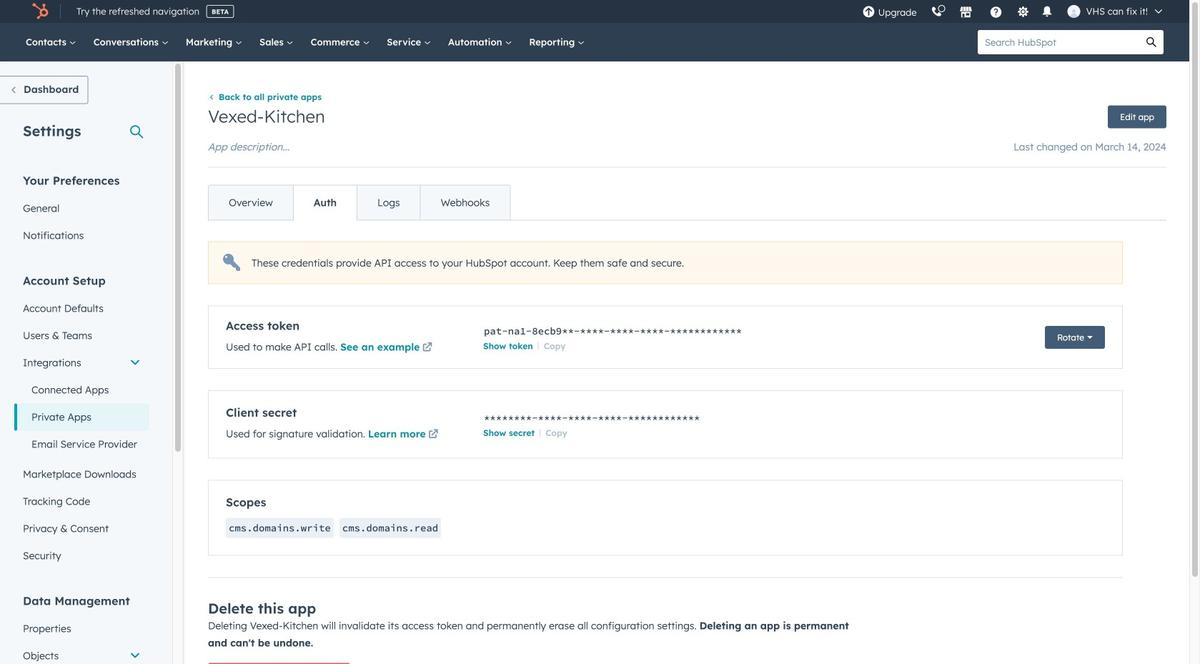 Task type: vqa. For each thing, say whether or not it's contained in the screenshot.
Account Setup element on the left
yes



Task type: describe. For each thing, give the bounding box(es) containing it.
data management element
[[14, 593, 149, 664]]

marketplaces image
[[960, 6, 972, 19]]



Task type: locate. For each thing, give the bounding box(es) containing it.
account setup element
[[14, 273, 149, 569]]

your preferences element
[[14, 173, 149, 249]]

None text field
[[483, 322, 760, 340]]

terry turtle image
[[1068, 5, 1080, 18]]

menu
[[855, 0, 1172, 23]]

link opens in a new window image
[[422, 339, 432, 357], [428, 426, 438, 443], [428, 430, 438, 440]]

navigation
[[208, 185, 511, 220]]

None text field
[[483, 409, 766, 426]]

link opens in a new window image
[[422, 343, 432, 353]]

Search HubSpot search field
[[978, 30, 1139, 54]]



